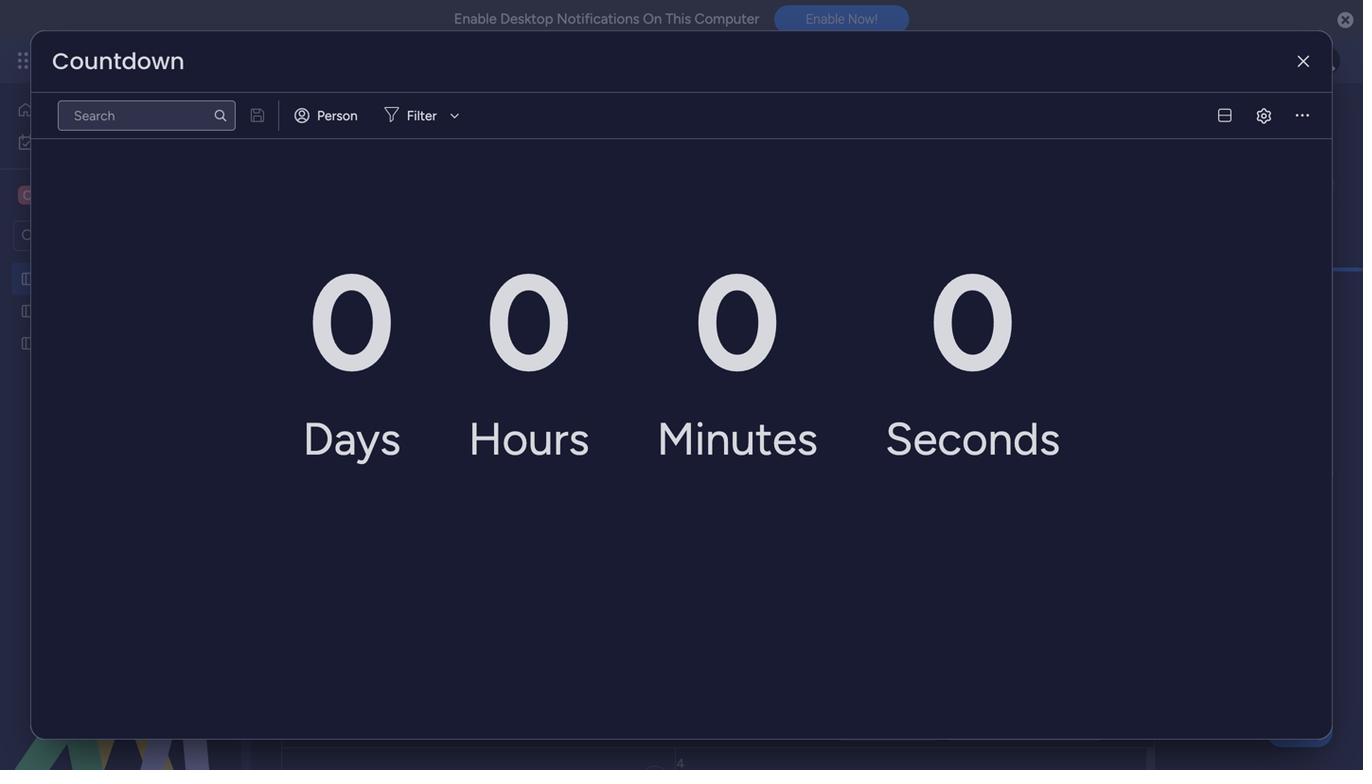 Task type: vqa. For each thing, say whether or not it's contained in the screenshot.
Enable Desktop Notifications On This Computer
yes



Task type: describe. For each thing, give the bounding box(es) containing it.
enable for enable desktop notifications on this computer
[[454, 10, 497, 27]]

0 for 0 days
[[308, 242, 396, 403]]

/
[[1275, 111, 1280, 127]]

1
[[1284, 111, 1289, 127]]

0 days
[[303, 242, 401, 466]]

dapulse x slim image
[[1299, 55, 1310, 68]]

help button
[[1267, 716, 1334, 747]]

hours
[[469, 412, 590, 466]]

home link
[[11, 95, 230, 125]]

Digital asset management (DAM) field
[[283, 98, 795, 140]]

monday work management
[[84, 50, 294, 71]]

home option
[[11, 95, 230, 125]]

invite / 1 button
[[1204, 104, 1298, 134]]

filter
[[407, 108, 437, 124]]

0 minutes
[[657, 242, 818, 466]]

2 public board image from the top
[[20, 334, 38, 352]]

no
[[519, 447, 537, 463]]

asset
[[390, 98, 470, 140]]

(dam)
[[693, 98, 790, 140]]

arrow down image
[[444, 104, 466, 127]]

enable desktop notifications on this computer
[[454, 10, 760, 27]]

v2 split view image
[[1219, 109, 1232, 122]]

minutes
[[657, 412, 818, 466]]

c button
[[13, 179, 185, 211]]

c
[[23, 187, 32, 203]]

computer
[[695, 10, 760, 27]]

john smith image
[[1311, 45, 1341, 76]]

desktop
[[501, 10, 554, 27]]

0 seconds
[[886, 242, 1061, 466]]

0 for 0 seconds
[[930, 242, 1017, 403]]

lottie animation image
[[0, 579, 242, 770]]

Countdown field
[[47, 45, 189, 77]]

lottie animation element
[[0, 579, 242, 770]]

my work link
[[11, 127, 230, 157]]

v2 collapse down image
[[297, 764, 314, 770]]

dapulse close image
[[1338, 11, 1354, 30]]

1 vertical spatial option
[[958, 709, 1032, 740]]

invite / 1
[[1239, 111, 1289, 127]]

management for asset
[[478, 98, 686, 140]]

gantt click to edit element
[[309, 711, 369, 738]]

digital asset management (dam)
[[288, 98, 790, 140]]

on
[[643, 10, 662, 27]]



Task type: locate. For each thing, give the bounding box(es) containing it.
work inside 'my work' option
[[65, 134, 94, 150]]

enable
[[454, 10, 497, 27], [806, 11, 845, 27]]

0 horizontal spatial enable
[[454, 10, 497, 27]]

help
[[1284, 722, 1318, 741]]

0 vertical spatial work
[[153, 50, 187, 71]]

notifications
[[557, 10, 640, 27]]

workspace image
[[18, 185, 37, 206]]

1 vertical spatial management
[[478, 98, 686, 140]]

value
[[541, 447, 574, 463]]

2 enable from the left
[[806, 11, 845, 27]]

1 vertical spatial public board image
[[20, 334, 38, 352]]

None search field
[[58, 100, 236, 131]]

1 horizontal spatial management
[[478, 98, 686, 140]]

0 hours
[[469, 242, 590, 466]]

0
[[308, 242, 396, 403], [485, 242, 573, 403], [694, 242, 782, 403], [930, 242, 1017, 403]]

2 0 from the left
[[485, 242, 573, 403]]

monday
[[84, 50, 149, 71]]

enable left "now!"
[[806, 11, 845, 27]]

1 0 from the left
[[308, 242, 396, 403]]

1 enable from the left
[[454, 10, 497, 27]]

management for work
[[191, 50, 294, 71]]

0 vertical spatial option
[[0, 262, 242, 266]]

my work
[[44, 134, 94, 150]]

person
[[317, 108, 358, 124]]

my
[[44, 134, 62, 150]]

this
[[666, 10, 692, 27]]

0 vertical spatial public board image
[[20, 302, 38, 320]]

0 horizontal spatial option
[[0, 262, 242, 266]]

enable for enable now!
[[806, 11, 845, 27]]

1 horizontal spatial option
[[958, 709, 1032, 740]]

my work option
[[11, 127, 230, 157]]

0 inside 0 hours
[[485, 242, 573, 403]]

work for monday
[[153, 50, 187, 71]]

work right monday
[[153, 50, 187, 71]]

search image
[[213, 108, 228, 123]]

0 for 0 hours
[[485, 242, 573, 403]]

countdown
[[52, 45, 185, 77]]

1 horizontal spatial work
[[153, 50, 187, 71]]

no value
[[519, 447, 574, 463]]

0 horizontal spatial work
[[65, 134, 94, 150]]

1 horizontal spatial enable
[[806, 11, 845, 27]]

0 for 0 minutes
[[694, 242, 782, 403]]

work for my
[[65, 134, 94, 150]]

3 0 from the left
[[694, 242, 782, 403]]

public board image
[[20, 302, 38, 320], [20, 334, 38, 352]]

0 vertical spatial management
[[191, 50, 294, 71]]

select product image
[[17, 51, 36, 70]]

public board image
[[20, 270, 38, 288]]

1 public board image from the top
[[20, 302, 38, 320]]

digital
[[288, 98, 382, 140]]

filter button
[[377, 100, 466, 131]]

option
[[0, 262, 242, 266], [958, 709, 1032, 740]]

4 0 from the left
[[930, 242, 1017, 403]]

enable inside button
[[806, 11, 845, 27]]

work
[[153, 50, 187, 71], [65, 134, 94, 150]]

invite
[[1239, 111, 1272, 127]]

0 inside 0 days
[[308, 242, 396, 403]]

now!
[[849, 11, 878, 27]]

1 vertical spatial work
[[65, 134, 94, 150]]

Filter dashboard by text search field
[[58, 100, 236, 131]]

person button
[[287, 100, 369, 131]]

list box
[[0, 259, 242, 615]]

management
[[191, 50, 294, 71], [478, 98, 686, 140]]

home
[[42, 102, 78, 118]]

enable left "desktop" at the top left of the page
[[454, 10, 497, 27]]

0 horizontal spatial management
[[191, 50, 294, 71]]

more dots image
[[1297, 109, 1310, 122]]

work right the my
[[65, 134, 94, 150]]

0 inside 0 seconds
[[930, 242, 1017, 403]]

days
[[303, 412, 401, 466]]

0 inside 0 minutes
[[694, 242, 782, 403]]

enable now!
[[806, 11, 878, 27]]

enable now! button
[[775, 5, 910, 33]]

seconds
[[886, 412, 1061, 466]]



